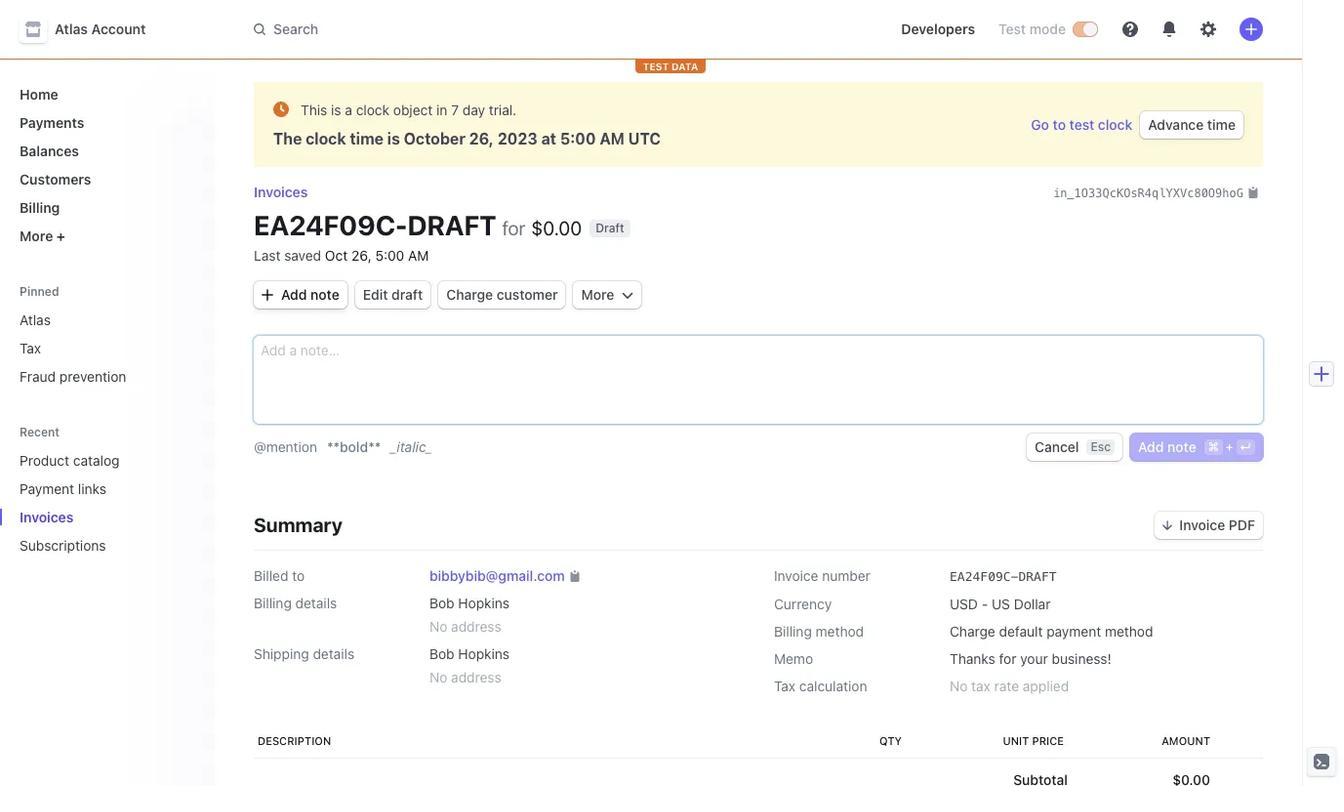 Task type: locate. For each thing, give the bounding box(es) containing it.
italic
[[397, 438, 426, 455]]

payments
[[20, 114, 84, 131]]

1 vertical spatial invoices
[[20, 509, 74, 525]]

charge customer
[[447, 286, 558, 303]]

+ down 'billing' link in the top of the page
[[57, 228, 65, 244]]

2 bob from the top
[[430, 646, 455, 662]]

bob hopkins no address for shipping details
[[430, 646, 510, 686]]

ea24f09c- for ea24f09c-draft for
[[254, 209, 408, 241]]

go to test clock
[[1032, 116, 1133, 132]]

billed
[[254, 568, 289, 584]]

** left italic
[[368, 438, 381, 455]]

0 horizontal spatial 5:00
[[375, 247, 405, 264]]

invoices link down links
[[12, 501, 172, 533]]

0 vertical spatial tax
[[20, 340, 41, 356]]

to right billed
[[292, 568, 305, 584]]

for left your
[[1000, 651, 1017, 667]]

method down currency
[[816, 623, 864, 640]]

5:00 down ea24f09c-draft for
[[375, 247, 405, 264]]

ea24f09c- up -
[[950, 570, 1019, 584]]

add note left ⌘ on the right bottom
[[1139, 438, 1197, 455]]

svg image down the draft
[[622, 289, 634, 301]]

0 horizontal spatial ea24f09c-
[[254, 209, 408, 241]]

ea24f09c- up oct at the left
[[254, 209, 408, 241]]

0 horizontal spatial to
[[292, 568, 305, 584]]

atlas inside button
[[55, 21, 88, 37]]

svg image inside 'add note' button
[[262, 289, 273, 301]]

1 horizontal spatial 5:00
[[560, 130, 596, 147]]

clock
[[356, 102, 390, 118], [1099, 116, 1133, 132], [306, 130, 346, 147]]

2 address from the top
[[451, 669, 502, 686]]

2 vertical spatial add
[[1139, 438, 1164, 455]]

charge up thanks
[[950, 623, 996, 640]]

invoices inside recent element
[[20, 509, 74, 525]]

svg image for more
[[622, 289, 634, 301]]

0 horizontal spatial more
[[20, 228, 53, 244]]

balances
[[20, 143, 79, 159]]

add inside button
[[281, 286, 307, 303]]

5:00 right at at the left of page
[[560, 130, 596, 147]]

subscriptions link
[[12, 529, 172, 562]]

1 vertical spatial invoices link
[[12, 501, 172, 533]]

1 bob hopkins no address from the top
[[430, 595, 510, 635]]

26, right oct at the left
[[352, 247, 372, 264]]

calculation
[[800, 678, 868, 695]]

thanks for your business!
[[950, 651, 1112, 667]]

0 vertical spatial is
[[331, 102, 341, 118]]

go
[[1032, 116, 1050, 132]]

1 bob from the top
[[430, 595, 455, 612]]

invoice inside button
[[1180, 517, 1226, 533]]

0 vertical spatial address
[[451, 619, 502, 635]]

charge inside button
[[447, 286, 493, 303]]

0 horizontal spatial charge
[[447, 286, 493, 303]]

this is a clock object in 7 day trial.
[[301, 102, 517, 118]]

billing inside core navigation links element
[[20, 199, 60, 216]]

1 vertical spatial charge
[[950, 623, 996, 640]]

the clock time is october 26, 2023 at 5:00 am utc
[[273, 130, 661, 147]]

+ inside ⌘ + ↵
[[1226, 439, 1234, 454]]

bob hopkins no address for billing details
[[430, 595, 510, 635]]

1 horizontal spatial draft
[[1019, 570, 1057, 584]]

1 horizontal spatial is
[[387, 130, 400, 147]]

no for billing details
[[430, 619, 448, 635]]

invoices down payment
[[20, 509, 74, 525]]

add note down saved
[[281, 286, 340, 303]]

2 horizontal spatial billing
[[774, 623, 812, 640]]

billing up more +
[[20, 199, 60, 216]]

usd - us dollar
[[950, 596, 1051, 613]]

edit draft link
[[355, 281, 431, 309]]

0 horizontal spatial time
[[350, 130, 384, 147]]

0 vertical spatial 5:00
[[560, 130, 596, 147]]

invoices link
[[254, 184, 308, 200], [12, 501, 172, 533]]

0 vertical spatial add
[[281, 286, 307, 303]]

details down billed to on the bottom left
[[296, 595, 337, 612]]

1 hopkins from the top
[[458, 595, 510, 612]]

0 horizontal spatial note
[[311, 286, 340, 303]]

note left ⌘ on the right bottom
[[1168, 438, 1197, 455]]

charge left customer
[[447, 286, 493, 303]]

2 hopkins from the top
[[458, 646, 510, 662]]

details right shipping
[[313, 646, 355, 662]]

rate
[[995, 678, 1020, 695]]

am left utc
[[600, 130, 625, 147]]

26,
[[469, 130, 494, 147], [352, 247, 372, 264]]

billed to
[[254, 568, 305, 584]]

+ right ⌘ on the right bottom
[[1226, 439, 1234, 454]]

_
[[391, 438, 397, 455], [426, 438, 432, 455]]

more for more
[[582, 286, 615, 303]]

0 vertical spatial note
[[311, 286, 340, 303]]

add note button
[[254, 281, 347, 309]]

is right this
[[331, 102, 341, 118]]

method
[[816, 623, 864, 640], [1105, 623, 1154, 640]]

1 vertical spatial ea24f09c-
[[950, 570, 1019, 584]]

1 vertical spatial am
[[408, 247, 429, 264]]

invoice left pdf
[[1180, 517, 1226, 533]]

customers link
[[12, 163, 199, 195]]

home
[[20, 86, 58, 103]]

1 vertical spatial details
[[313, 646, 355, 662]]

is
[[331, 102, 341, 118], [387, 130, 400, 147]]

0 vertical spatial to
[[1053, 116, 1066, 132]]

0 horizontal spatial add note
[[281, 286, 340, 303]]

invoice
[[1180, 517, 1226, 533], [774, 568, 819, 584]]

billing
[[20, 199, 60, 216], [254, 595, 292, 612], [774, 623, 812, 640]]

0 horizontal spatial **
[[327, 438, 340, 455]]

atlas for atlas account
[[55, 21, 88, 37]]

invoices down "the"
[[254, 184, 308, 200]]

ea24f09c-draft
[[950, 570, 1057, 584]]

1 horizontal spatial am
[[600, 130, 625, 147]]

pinned
[[20, 284, 59, 299]]

0 vertical spatial ea24f09c-
[[254, 209, 408, 241]]

help image
[[1123, 21, 1139, 37]]

0 vertical spatial add note
[[281, 286, 340, 303]]

1 horizontal spatial for
[[1000, 651, 1017, 667]]

draft for ea24f09c-draft
[[1019, 570, 1057, 584]]

0 vertical spatial draft
[[408, 209, 497, 241]]

more down the draft
[[582, 286, 615, 303]]

ea24f09c- for ea24f09c-draft
[[950, 570, 1019, 584]]

1 horizontal spatial tax
[[774, 678, 796, 695]]

hopkins for shipping details
[[458, 646, 510, 662]]

more inside core navigation links element
[[20, 228, 53, 244]]

1 vertical spatial bob hopkins no address
[[430, 646, 510, 686]]

1 vertical spatial invoice
[[774, 568, 819, 584]]

invoices link down "the"
[[254, 184, 308, 200]]

invoice pdf
[[1180, 517, 1256, 533]]

0 vertical spatial invoices link
[[254, 184, 308, 200]]

hopkins for billing details
[[458, 595, 510, 612]]

0 vertical spatial bob hopkins no address
[[430, 595, 510, 635]]

draft up dollar
[[1019, 570, 1057, 584]]

1 vertical spatial a
[[290, 342, 297, 358]]

0 horizontal spatial billing
[[20, 199, 60, 216]]

svg image inside more popup button
[[622, 289, 634, 301]]

1 horizontal spatial note
[[1168, 438, 1197, 455]]

1 vertical spatial hopkins
[[458, 646, 510, 662]]

0 horizontal spatial svg image
[[262, 289, 273, 301]]

bob for shipping details
[[430, 646, 455, 662]]

test
[[643, 61, 669, 72]]

0 horizontal spatial a
[[290, 342, 297, 358]]

advance
[[1149, 116, 1204, 132]]

to right go
[[1053, 116, 1066, 132]]

0 horizontal spatial draft
[[408, 209, 497, 241]]

clock down this
[[306, 130, 346, 147]]

atlas for atlas
[[20, 312, 51, 328]]

add left note…
[[261, 342, 286, 358]]

usd
[[950, 596, 978, 613]]

**
[[327, 438, 340, 455], [368, 438, 381, 455]]

utc
[[629, 130, 661, 147]]

bold
[[340, 438, 368, 455]]

atlas account button
[[20, 16, 165, 43]]

clock left object
[[356, 102, 390, 118]]

0 horizontal spatial 26,
[[352, 247, 372, 264]]

⌘ + ↵
[[1209, 439, 1252, 455]]

1 horizontal spatial _
[[426, 438, 432, 455]]

2 method from the left
[[1105, 623, 1154, 640]]

0 horizontal spatial invoices
[[20, 509, 74, 525]]

billing for billing details
[[254, 595, 292, 612]]

2 bob hopkins no address from the top
[[430, 646, 510, 686]]

0 vertical spatial more
[[20, 228, 53, 244]]

am
[[600, 130, 625, 147], [408, 247, 429, 264]]

tax
[[972, 678, 991, 695]]

2 vertical spatial billing
[[774, 623, 812, 640]]

note down oct at the left
[[311, 286, 340, 303]]

26, down day
[[469, 130, 494, 147]]

0 horizontal spatial +
[[57, 228, 65, 244]]

a left note…
[[290, 342, 297, 358]]

am up draft
[[408, 247, 429, 264]]

1 vertical spatial add
[[261, 342, 286, 358]]

prevention
[[59, 368, 126, 385]]

tax down memo
[[774, 678, 796, 695]]

1 horizontal spatial ea24f09c-
[[950, 570, 1019, 584]]

1 horizontal spatial **
[[368, 438, 381, 455]]

0 horizontal spatial _
[[391, 438, 397, 455]]

+ inside core navigation links element
[[57, 228, 65, 244]]

0 vertical spatial details
[[296, 595, 337, 612]]

saved
[[284, 247, 321, 264]]

atlas left account
[[55, 21, 88, 37]]

cancel
[[1035, 438, 1079, 455]]

fraud prevention
[[20, 368, 126, 385]]

more button
[[574, 281, 642, 309]]

1 vertical spatial 5:00
[[375, 247, 405, 264]]

0 vertical spatial billing
[[20, 199, 60, 216]]

memo
[[774, 651, 814, 667]]

add note
[[281, 286, 340, 303], [1139, 438, 1197, 455]]

payment links
[[20, 480, 106, 497]]

details
[[296, 595, 337, 612], [313, 646, 355, 662]]

advance time button
[[1141, 111, 1244, 138]]

** right mention
[[327, 438, 340, 455]]

1 vertical spatial more
[[582, 286, 615, 303]]

2 ** from the left
[[368, 438, 381, 455]]

1 horizontal spatial invoice
[[1180, 517, 1226, 533]]

time right advance
[[1208, 116, 1236, 132]]

for
[[502, 217, 526, 239], [1000, 651, 1017, 667]]

ea24f09c-draft for
[[254, 209, 526, 241]]

in
[[437, 102, 448, 118]]

for inside ea24f09c-draft for
[[502, 217, 526, 239]]

pinned element
[[12, 304, 199, 393]]

add down saved
[[281, 286, 307, 303]]

draft for ea24f09c-draft for
[[408, 209, 497, 241]]

2 horizontal spatial clock
[[1099, 116, 1133, 132]]

None field
[[262, 340, 1257, 362]]

payment
[[20, 480, 74, 497]]

0 vertical spatial 26,
[[469, 130, 494, 147]]

note
[[311, 286, 340, 303], [1168, 438, 1197, 455]]

7
[[451, 102, 459, 118]]

add right esc
[[1139, 438, 1164, 455]]

billing down billed
[[254, 595, 292, 612]]

1 horizontal spatial atlas
[[55, 21, 88, 37]]

atlas
[[55, 21, 88, 37], [20, 312, 51, 328]]

day
[[463, 102, 485, 118]]

at
[[542, 130, 557, 147]]

draft
[[408, 209, 497, 241], [1019, 570, 1057, 584]]

address for billing details
[[451, 619, 502, 635]]

svg image down last
[[262, 289, 273, 301]]

bob for billing details
[[430, 595, 455, 612]]

details for billing details
[[296, 595, 337, 612]]

1 svg image from the left
[[262, 289, 273, 301]]

billing up memo
[[774, 623, 812, 640]]

2 svg image from the left
[[622, 289, 634, 301]]

ea24f09c-
[[254, 209, 408, 241], [950, 570, 1019, 584]]

1 horizontal spatial method
[[1105, 623, 1154, 640]]

add a note…
[[261, 342, 340, 358]]

more +
[[20, 228, 65, 244]]

1 horizontal spatial more
[[582, 286, 615, 303]]

atlas inside pinned element
[[20, 312, 51, 328]]

for left $0.00
[[502, 217, 526, 239]]

1 horizontal spatial billing
[[254, 595, 292, 612]]

to for go
[[1053, 116, 1066, 132]]

tax up the fraud
[[20, 340, 41, 356]]

1 vertical spatial to
[[292, 568, 305, 584]]

1 vertical spatial address
[[451, 669, 502, 686]]

more up the pinned at the top of page
[[20, 228, 53, 244]]

atlas down the pinned at the top of page
[[20, 312, 51, 328]]

svg image
[[262, 289, 273, 301], [622, 289, 634, 301]]

1 vertical spatial is
[[387, 130, 400, 147]]

0 horizontal spatial atlas
[[20, 312, 51, 328]]

bob hopkins no address
[[430, 595, 510, 635], [430, 646, 510, 686]]

0 vertical spatial invoice
[[1180, 517, 1226, 533]]

a
[[345, 102, 352, 118], [290, 342, 297, 358]]

1 vertical spatial draft
[[1019, 570, 1057, 584]]

0 vertical spatial charge
[[447, 286, 493, 303]]

clock right test
[[1099, 116, 1133, 132]]

1 vertical spatial billing
[[254, 595, 292, 612]]

method up business!
[[1105, 623, 1154, 640]]

more inside popup button
[[582, 286, 615, 303]]

$0.00
[[531, 217, 582, 239]]

5:00
[[560, 130, 596, 147], [375, 247, 405, 264]]

draft up draft
[[408, 209, 497, 241]]

invoice number
[[774, 568, 871, 584]]

is down this is a clock object in 7 day trial.
[[387, 130, 400, 147]]

1 horizontal spatial invoices
[[254, 184, 308, 200]]

a right this
[[345, 102, 352, 118]]

1 horizontal spatial svg image
[[622, 289, 634, 301]]

1 method from the left
[[816, 623, 864, 640]]

1 horizontal spatial +
[[1226, 439, 1234, 454]]

0 vertical spatial atlas
[[55, 21, 88, 37]]

1 horizontal spatial invoices link
[[254, 184, 308, 200]]

1 vertical spatial atlas
[[20, 312, 51, 328]]

1 vertical spatial for
[[1000, 651, 1017, 667]]

1 vertical spatial bob
[[430, 646, 455, 662]]

1 horizontal spatial clock
[[356, 102, 390, 118]]

1 address from the top
[[451, 619, 502, 635]]

1 horizontal spatial time
[[1208, 116, 1236, 132]]

1 horizontal spatial a
[[345, 102, 352, 118]]

0 vertical spatial bob
[[430, 595, 455, 612]]

0 horizontal spatial invoices link
[[12, 501, 172, 533]]

tax for tax calculation
[[774, 678, 796, 695]]

1 vertical spatial tax
[[774, 678, 796, 695]]

1 vertical spatial note
[[1168, 438, 1197, 455]]

time down this is a clock object in 7 day trial.
[[350, 130, 384, 147]]

invoice up currency
[[774, 568, 819, 584]]

0 vertical spatial hopkins
[[458, 595, 510, 612]]

tax inside pinned element
[[20, 340, 41, 356]]

0 vertical spatial invoices
[[254, 184, 308, 200]]

invoice for invoice number
[[774, 568, 819, 584]]

0 vertical spatial for
[[502, 217, 526, 239]]

0 vertical spatial +
[[57, 228, 65, 244]]

1 horizontal spatial charge
[[950, 623, 996, 640]]

0 horizontal spatial tax
[[20, 340, 41, 356]]



Task type: vqa. For each thing, say whether or not it's contained in the screenshot.
WON button
no



Task type: describe. For each thing, give the bounding box(es) containing it.
the
[[273, 130, 302, 147]]

+ for ⌘
[[1226, 439, 1234, 454]]

0 horizontal spatial clock
[[306, 130, 346, 147]]

invoice pdf button
[[1156, 512, 1264, 539]]

customer
[[497, 286, 558, 303]]

pinned navigation links element
[[12, 283, 199, 393]]

unit price
[[1003, 735, 1064, 747]]

to for billed
[[292, 568, 305, 584]]

currency
[[774, 596, 832, 613]]

payment
[[1047, 623, 1102, 640]]

developers link
[[894, 14, 983, 45]]

fraud prevention link
[[12, 360, 199, 393]]

billing for billing method
[[774, 623, 812, 640]]

+ for more
[[57, 228, 65, 244]]

atlas account
[[55, 21, 146, 37]]

balances link
[[12, 135, 199, 167]]

object
[[393, 102, 433, 118]]

billing for billing
[[20, 199, 60, 216]]

your
[[1021, 651, 1049, 667]]

-
[[982, 596, 988, 613]]

bibbybib@gmail.com
[[430, 568, 565, 584]]

tax link
[[12, 332, 199, 364]]

recent navigation links element
[[0, 424, 215, 562]]

1 ** from the left
[[327, 438, 340, 455]]

clock for test
[[1099, 116, 1133, 132]]

recent element
[[0, 444, 215, 562]]

payments link
[[12, 106, 199, 139]]

default
[[1000, 623, 1043, 640]]

developers
[[902, 21, 976, 37]]

summary
[[254, 514, 343, 536]]

edit draft
[[363, 286, 423, 303]]

atlas link
[[12, 304, 199, 336]]

price
[[1033, 735, 1064, 747]]

advance time
[[1149, 116, 1236, 132]]

mention
[[266, 438, 317, 455]]

links
[[78, 480, 106, 497]]

product catalog link
[[12, 444, 172, 477]]

thanks
[[950, 651, 996, 667]]

draft
[[596, 221, 625, 235]]

clock for a
[[356, 102, 390, 118]]

0 vertical spatial am
[[600, 130, 625, 147]]

edit
[[363, 286, 388, 303]]

shipping
[[254, 646, 309, 662]]

0 vertical spatial a
[[345, 102, 352, 118]]

no for shipping details
[[430, 669, 448, 686]]

home link
[[12, 78, 199, 110]]

1 vertical spatial add note
[[1139, 438, 1197, 455]]

svg image for add note
[[262, 289, 273, 301]]

1 _ from the left
[[391, 438, 397, 455]]

qty
[[880, 735, 902, 747]]

0 horizontal spatial is
[[331, 102, 341, 118]]

core navigation links element
[[12, 78, 199, 252]]

last
[[254, 247, 281, 264]]

oct
[[325, 247, 348, 264]]

applied
[[1023, 678, 1070, 695]]

note…
[[301, 342, 340, 358]]

add note inside button
[[281, 286, 340, 303]]

unit
[[1003, 735, 1030, 747]]

number
[[822, 568, 871, 584]]

details for shipping details
[[313, 646, 355, 662]]

@ mention ** bold ** _ italic _
[[254, 438, 432, 455]]

1 vertical spatial 26,
[[352, 247, 372, 264]]

charge default payment method
[[950, 623, 1154, 640]]

business!
[[1052, 651, 1112, 667]]

test mode
[[999, 21, 1066, 37]]

2 _ from the left
[[426, 438, 432, 455]]

Search text field
[[242, 11, 793, 47]]

Search search field
[[242, 11, 793, 47]]

note inside button
[[311, 286, 340, 303]]

trial.
[[489, 102, 517, 118]]

product
[[20, 452, 69, 469]]

time inside "button"
[[1208, 116, 1236, 132]]

notifications image
[[1162, 21, 1178, 37]]

invoice for invoice pdf
[[1180, 517, 1226, 533]]

billing method
[[774, 623, 864, 640]]

test
[[999, 21, 1026, 37]]

test
[[1070, 116, 1095, 132]]

⌘
[[1209, 439, 1220, 454]]

customers
[[20, 171, 91, 187]]

@
[[254, 438, 266, 455]]

more for more +
[[20, 228, 53, 244]]

draft
[[392, 286, 423, 303]]

in_1o33qckosr4qlyxvc80o9hog
[[1054, 187, 1244, 200]]

0 horizontal spatial am
[[408, 247, 429, 264]]

description
[[258, 735, 331, 747]]

us
[[992, 596, 1011, 613]]

data
[[672, 61, 699, 72]]

amount
[[1162, 735, 1211, 747]]

account
[[91, 21, 146, 37]]

settings image
[[1201, 21, 1217, 37]]

tax for tax
[[20, 340, 41, 356]]

this
[[301, 102, 327, 118]]

mode
[[1030, 21, 1066, 37]]

bibbybib@gmail.com link
[[430, 567, 565, 586]]

charge for charge customer
[[447, 286, 493, 303]]

test data
[[643, 61, 699, 72]]

pdf
[[1229, 517, 1256, 533]]

go to test clock link
[[1032, 115, 1133, 134]]

shipping details
[[254, 646, 355, 662]]

charge for charge default payment method
[[950, 623, 996, 640]]

october
[[404, 130, 466, 147]]

last saved oct 26, 5:00 am
[[254, 247, 429, 264]]

esc
[[1091, 439, 1111, 454]]

charge customer button
[[439, 281, 566, 309]]

fraud
[[20, 368, 56, 385]]

↵
[[1241, 440, 1252, 455]]

recent
[[20, 425, 60, 439]]

address for shipping details
[[451, 669, 502, 686]]

product catalog
[[20, 452, 120, 469]]



